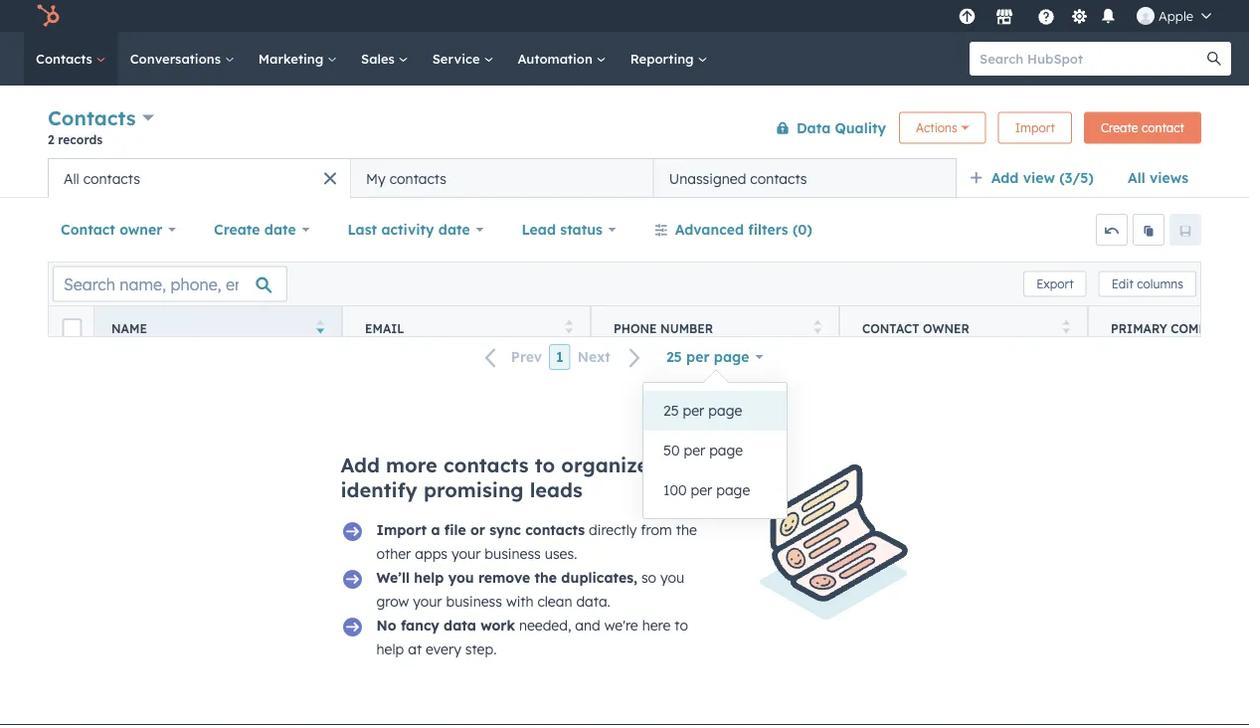 Task type: locate. For each thing, give the bounding box(es) containing it.
organize
[[561, 453, 649, 477]]

page up 25 per page button
[[714, 348, 750, 366]]

reporting
[[630, 50, 698, 67]]

0 horizontal spatial create
[[214, 221, 260, 238]]

your inside directly from the other apps your business uses.
[[452, 545, 481, 563]]

no fancy data work
[[377, 617, 515, 634]]

import up other
[[377, 521, 427, 539]]

0 horizontal spatial date
[[264, 221, 296, 238]]

more
[[386, 453, 437, 477]]

2 horizontal spatial press to sort. element
[[1063, 320, 1070, 337]]

edit columns button
[[1099, 271, 1197, 297]]

25 up 50
[[663, 402, 679, 419]]

business
[[485, 545, 541, 563], [446, 593, 502, 610]]

25 per page
[[666, 348, 750, 366], [663, 402, 742, 419]]

0 horizontal spatial you
[[448, 569, 474, 586]]

0 horizontal spatial contact
[[61, 221, 115, 238]]

25 down phone number
[[666, 348, 682, 366]]

1 horizontal spatial owner
[[923, 321, 970, 336]]

and down data.
[[575, 617, 601, 634]]

per for 25 per page button
[[683, 402, 705, 419]]

press to sort. image
[[566, 320, 573, 334]]

0 vertical spatial contact
[[61, 221, 115, 238]]

contacts right the my
[[390, 170, 447, 187]]

add inside add more contacts to organize and identify promising leads
[[341, 453, 380, 477]]

to left organize at the bottom
[[535, 453, 555, 477]]

create
[[1101, 120, 1139, 135], [214, 221, 260, 238]]

0 horizontal spatial press to sort. image
[[814, 320, 822, 334]]

contacts inside my contacts button
[[390, 170, 447, 187]]

0 vertical spatial import
[[1015, 120, 1055, 135]]

page for 50 per page button
[[709, 442, 743, 459]]

page
[[714, 348, 750, 366], [709, 402, 742, 419], [709, 442, 743, 459], [716, 481, 750, 499]]

create for create contact
[[1101, 120, 1139, 135]]

contacts up records
[[48, 105, 136, 130]]

1 horizontal spatial you
[[661, 569, 685, 586]]

work
[[481, 617, 515, 634]]

so
[[641, 569, 657, 586]]

1 horizontal spatial contact
[[862, 321, 920, 336]]

status
[[560, 221, 603, 238]]

0 vertical spatial contact owner
[[61, 221, 162, 238]]

2 you from the left
[[661, 569, 685, 586]]

1 horizontal spatial to
[[675, 617, 688, 634]]

all inside button
[[64, 170, 79, 187]]

help down no
[[377, 641, 404, 658]]

marketing
[[258, 50, 327, 67]]

1 press to sort. image from the left
[[814, 320, 822, 334]]

1 vertical spatial add
[[341, 453, 380, 477]]

page down 50 per page button
[[716, 481, 750, 499]]

0 horizontal spatial to
[[535, 453, 555, 477]]

0 horizontal spatial add
[[341, 453, 380, 477]]

1 horizontal spatial create
[[1101, 120, 1139, 135]]

0 horizontal spatial import
[[377, 521, 427, 539]]

0 horizontal spatial and
[[575, 617, 601, 634]]

help
[[414, 569, 444, 586], [377, 641, 404, 658]]

add for add more contacts to organize and identify promising leads
[[341, 453, 380, 477]]

per
[[686, 348, 710, 366], [683, 402, 705, 419], [684, 442, 706, 459], [691, 481, 713, 499]]

actions button
[[899, 112, 986, 144]]

1 horizontal spatial contact owner
[[862, 321, 970, 336]]

add left view
[[992, 169, 1019, 187]]

apple button
[[1125, 0, 1224, 32]]

help down apps
[[414, 569, 444, 586]]

0 horizontal spatial your
[[413, 593, 442, 610]]

import a file or sync contacts
[[377, 521, 585, 539]]

the up clean
[[535, 569, 557, 586]]

business up we'll help you remove the duplicates,
[[485, 545, 541, 563]]

settings link
[[1067, 5, 1092, 26]]

page up 50 per page button
[[709, 402, 742, 419]]

a
[[431, 521, 440, 539]]

needed, and we're here to help at every step.
[[377, 617, 688, 658]]

0 horizontal spatial all
[[64, 170, 79, 187]]

per right 50
[[684, 442, 706, 459]]

contacts down records
[[83, 170, 140, 187]]

all views
[[1128, 169, 1189, 187]]

date left last
[[264, 221, 296, 238]]

your up fancy
[[413, 593, 442, 610]]

Search HubSpot search field
[[970, 42, 1214, 76]]

service link
[[420, 32, 506, 86]]

25 inside button
[[663, 402, 679, 419]]

0 vertical spatial create
[[1101, 120, 1139, 135]]

25
[[666, 348, 682, 366], [663, 402, 679, 419]]

25 per page inside dropdown button
[[666, 348, 750, 366]]

0 vertical spatial business
[[485, 545, 541, 563]]

search button
[[1198, 42, 1231, 76]]

primary company
[[1111, 321, 1232, 336]]

0 horizontal spatial help
[[377, 641, 404, 658]]

0 vertical spatial 25 per page
[[666, 348, 750, 366]]

business inside directly from the other apps your business uses.
[[485, 545, 541, 563]]

contacts down the hubspot link
[[36, 50, 96, 67]]

1 vertical spatial to
[[675, 617, 688, 634]]

view
[[1023, 169, 1055, 187]]

directly
[[589, 521, 637, 539]]

per for 50 per page button
[[684, 442, 706, 459]]

50
[[663, 442, 680, 459]]

create inside popup button
[[214, 221, 260, 238]]

import inside button
[[1015, 120, 1055, 135]]

0 vertical spatial your
[[452, 545, 481, 563]]

1 vertical spatial create
[[214, 221, 260, 238]]

1 horizontal spatial your
[[452, 545, 481, 563]]

leads
[[530, 477, 583, 502]]

1 horizontal spatial date
[[439, 221, 470, 238]]

2
[[48, 132, 54, 147]]

2 press to sort. image from the left
[[1063, 320, 1070, 334]]

0 vertical spatial owner
[[120, 221, 162, 238]]

1 vertical spatial 25
[[663, 402, 679, 419]]

hubspot link
[[24, 4, 75, 28]]

contacts inside unassigned contacts button
[[750, 170, 807, 187]]

the
[[676, 521, 697, 539], [535, 569, 557, 586]]

import up view
[[1015, 120, 1055, 135]]

25 inside dropdown button
[[666, 348, 682, 366]]

import
[[1015, 120, 1055, 135], [377, 521, 427, 539]]

activity
[[381, 221, 434, 238]]

1 horizontal spatial press to sort. element
[[814, 320, 822, 337]]

1 vertical spatial help
[[377, 641, 404, 658]]

25 per page button
[[644, 391, 787, 431]]

add view (3/5)
[[992, 169, 1094, 187]]

your
[[452, 545, 481, 563], [413, 593, 442, 610]]

contact
[[1142, 120, 1185, 135]]

add
[[992, 169, 1019, 187], [341, 453, 380, 477]]

you
[[448, 569, 474, 586], [661, 569, 685, 586]]

to right "here"
[[675, 617, 688, 634]]

1 vertical spatial import
[[377, 521, 427, 539]]

1 vertical spatial your
[[413, 593, 442, 610]]

25 per page down the number
[[666, 348, 750, 366]]

you left remove
[[448, 569, 474, 586]]

contact owner
[[61, 221, 162, 238], [862, 321, 970, 336]]

contacts for all contacts
[[83, 170, 140, 187]]

records
[[58, 132, 102, 147]]

3 press to sort. element from the left
[[1063, 320, 1070, 337]]

create for create date
[[214, 221, 260, 238]]

0 vertical spatial add
[[992, 169, 1019, 187]]

data.
[[576, 593, 611, 610]]

lead status
[[522, 221, 603, 238]]

last activity date
[[348, 221, 470, 238]]

create left contact
[[1101, 120, 1139, 135]]

0 horizontal spatial owner
[[120, 221, 162, 238]]

1 horizontal spatial the
[[676, 521, 697, 539]]

1 vertical spatial 25 per page
[[663, 402, 742, 419]]

and inside the needed, and we're here to help at every step.
[[575, 617, 601, 634]]

2 date from the left
[[439, 221, 470, 238]]

1 vertical spatial owner
[[923, 321, 970, 336]]

0 vertical spatial and
[[655, 453, 693, 477]]

with
[[506, 593, 534, 610]]

0 horizontal spatial contact owner
[[61, 221, 162, 238]]

contacts up import a file or sync contacts
[[444, 453, 529, 477]]

50 per page
[[663, 442, 743, 459]]

name
[[111, 321, 147, 336]]

0 horizontal spatial press to sort. element
[[566, 320, 573, 337]]

to
[[535, 453, 555, 477], [675, 617, 688, 634]]

page inside dropdown button
[[714, 348, 750, 366]]

1 vertical spatial business
[[446, 593, 502, 610]]

the right from
[[676, 521, 697, 539]]

Search name, phone, email addresses, or company search field
[[53, 266, 287, 302]]

create down "all contacts" button
[[214, 221, 260, 238]]

sales
[[361, 50, 399, 67]]

notifications image
[[1100, 8, 1118, 26]]

contact owner inside popup button
[[61, 221, 162, 238]]

per down the number
[[686, 348, 710, 366]]

1 vertical spatial contact owner
[[862, 321, 970, 336]]

contacts inside "all contacts" button
[[83, 170, 140, 187]]

all down 2 records
[[64, 170, 79, 187]]

you right so
[[661, 569, 685, 586]]

hubspot image
[[36, 4, 60, 28]]

notifications button
[[1096, 5, 1121, 26]]

import for import a file or sync contacts
[[377, 521, 427, 539]]

1 horizontal spatial press to sort. image
[[1063, 320, 1070, 334]]

contact owner button
[[48, 210, 189, 250]]

1 horizontal spatial import
[[1015, 120, 1055, 135]]

per up 50 per page
[[683, 402, 705, 419]]

0 vertical spatial the
[[676, 521, 697, 539]]

at
[[408, 641, 422, 658]]

business up data
[[446, 593, 502, 610]]

all for all contacts
[[64, 170, 79, 187]]

every
[[426, 641, 461, 658]]

1 vertical spatial and
[[575, 617, 601, 634]]

the inside directly from the other apps your business uses.
[[676, 521, 697, 539]]

press to sort. image
[[814, 320, 822, 334], [1063, 320, 1070, 334]]

25 per page up 50 per page
[[663, 402, 742, 419]]

and up 100
[[655, 453, 693, 477]]

and
[[655, 453, 693, 477], [575, 617, 601, 634]]

marketing link
[[246, 32, 349, 86]]

to inside add more contacts to organize and identify promising leads
[[535, 453, 555, 477]]

needed,
[[519, 617, 571, 634]]

export
[[1037, 277, 1074, 291]]

date right 'activity'
[[439, 221, 470, 238]]

create inside button
[[1101, 120, 1139, 135]]

add inside button
[[992, 169, 1019, 187]]

0 vertical spatial to
[[535, 453, 555, 477]]

conversations
[[130, 50, 225, 67]]

1 horizontal spatial all
[[1128, 169, 1146, 187]]

contacts up filters
[[750, 170, 807, 187]]

we'll help you remove the duplicates,
[[377, 569, 638, 586]]

we're
[[604, 617, 638, 634]]

per for "100 per page" button
[[691, 481, 713, 499]]

1 horizontal spatial add
[[992, 169, 1019, 187]]

per right 100
[[691, 481, 713, 499]]

create date
[[214, 221, 296, 238]]

1 all from the left
[[1128, 169, 1146, 187]]

1 button
[[549, 344, 571, 370]]

0 vertical spatial 25
[[666, 348, 682, 366]]

here
[[642, 617, 671, 634]]

1 horizontal spatial and
[[655, 453, 693, 477]]

owner inside popup button
[[120, 221, 162, 238]]

my contacts button
[[351, 158, 654, 198]]

press to sort. element
[[566, 320, 573, 337], [814, 320, 822, 337], [1063, 320, 1070, 337]]

descending sort. press to sort ascending. image
[[317, 320, 324, 334]]

search image
[[1208, 52, 1222, 66]]

1 vertical spatial contacts
[[48, 105, 136, 130]]

phone number
[[614, 321, 713, 336]]

contacts for my contacts
[[390, 170, 447, 187]]

1 date from the left
[[264, 221, 296, 238]]

2 all from the left
[[64, 170, 79, 187]]

1 horizontal spatial help
[[414, 569, 444, 586]]

uses.
[[545, 545, 577, 563]]

step.
[[465, 641, 497, 658]]

all left views
[[1128, 169, 1146, 187]]

0 horizontal spatial the
[[535, 569, 557, 586]]

your down file
[[452, 545, 481, 563]]

page down 25 per page button
[[709, 442, 743, 459]]

create date button
[[201, 210, 323, 250]]

add left more
[[341, 453, 380, 477]]

2 press to sort. element from the left
[[814, 320, 822, 337]]

help image
[[1037, 9, 1055, 27]]

0 vertical spatial help
[[414, 569, 444, 586]]

sync
[[490, 521, 521, 539]]

automation link
[[506, 32, 618, 86]]



Task type: vqa. For each thing, say whether or not it's contained in the screenshot.
Now,
no



Task type: describe. For each thing, give the bounding box(es) containing it.
actions
[[916, 120, 958, 135]]

edit
[[1112, 277, 1134, 291]]

advanced
[[675, 221, 744, 238]]

next button
[[571, 344, 653, 371]]

per inside dropdown button
[[686, 348, 710, 366]]

email
[[365, 321, 404, 336]]

number
[[661, 321, 713, 336]]

help inside the needed, and we're here to help at every step.
[[377, 641, 404, 658]]

service
[[432, 50, 484, 67]]

quality
[[835, 119, 886, 136]]

from
[[641, 521, 672, 539]]

primary
[[1111, 321, 1168, 336]]

contacts link
[[24, 32, 118, 86]]

you inside so you grow your business with clean data.
[[661, 569, 685, 586]]

lead
[[522, 221, 556, 238]]

settings image
[[1071, 8, 1089, 26]]

apps
[[415, 545, 448, 563]]

columns
[[1137, 277, 1184, 291]]

my contacts
[[366, 170, 447, 187]]

upgrade image
[[958, 8, 976, 26]]

unassigned contacts button
[[654, 158, 957, 198]]

unassigned
[[669, 170, 746, 187]]

all for all views
[[1128, 169, 1146, 187]]

remove
[[478, 569, 530, 586]]

all contacts button
[[48, 158, 351, 198]]

import button
[[998, 112, 1072, 144]]

company
[[1171, 321, 1232, 336]]

prev button
[[473, 344, 549, 371]]

data quality button
[[763, 108, 887, 148]]

phone
[[614, 321, 657, 336]]

all contacts
[[64, 170, 140, 187]]

press to sort. element for phone
[[814, 320, 822, 337]]

we'll
[[377, 569, 410, 586]]

or
[[470, 521, 485, 539]]

your inside so you grow your business with clean data.
[[413, 593, 442, 610]]

to inside the needed, and we're here to help at every step.
[[675, 617, 688, 634]]

0 vertical spatial contacts
[[36, 50, 96, 67]]

no
[[377, 617, 396, 634]]

import for import
[[1015, 120, 1055, 135]]

marketplaces image
[[996, 9, 1014, 27]]

upgrade link
[[955, 5, 980, 26]]

sales link
[[349, 32, 420, 86]]

page for "100 per page" button
[[716, 481, 750, 499]]

other
[[377, 545, 411, 563]]

identify
[[341, 477, 418, 502]]

1 press to sort. element from the left
[[566, 320, 573, 337]]

clean
[[538, 593, 572, 610]]

so you grow your business with clean data.
[[377, 569, 685, 610]]

1 vertical spatial the
[[535, 569, 557, 586]]

add more contacts to organize and identify promising leads
[[341, 453, 693, 502]]

promising
[[424, 477, 524, 502]]

press to sort. element for contact
[[1063, 320, 1070, 337]]

page for 25 per page button
[[709, 402, 742, 419]]

100 per page button
[[644, 471, 787, 510]]

data
[[444, 617, 476, 634]]

25 per page button
[[653, 337, 776, 377]]

prev
[[511, 348, 542, 366]]

data
[[797, 119, 831, 136]]

export button
[[1024, 271, 1087, 297]]

add view (3/5) button
[[957, 158, 1115, 198]]

apple menu
[[953, 0, 1226, 32]]

25 per page inside button
[[663, 402, 742, 419]]

contact inside popup button
[[61, 221, 115, 238]]

contacts for unassigned contacts
[[750, 170, 807, 187]]

contacts up uses.
[[525, 521, 585, 539]]

primary company column header
[[1088, 306, 1249, 350]]

directly from the other apps your business uses.
[[377, 521, 697, 563]]

press to sort. image for contact owner
[[1063, 320, 1070, 334]]

all views link
[[1115, 158, 1202, 198]]

advanced filters (0) button
[[641, 210, 826, 250]]

apple
[[1159, 7, 1194, 24]]

descending sort. press to sort ascending. element
[[317, 320, 324, 337]]

1 vertical spatial contact
[[862, 321, 920, 336]]

fancy
[[401, 617, 439, 634]]

50 per page button
[[644, 431, 787, 471]]

contacts inside add more contacts to organize and identify promising leads
[[444, 453, 529, 477]]

press to sort. image for phone number
[[814, 320, 822, 334]]

my
[[366, 170, 386, 187]]

add for add view (3/5)
[[992, 169, 1019, 187]]

(0)
[[793, 221, 813, 238]]

1 you from the left
[[448, 569, 474, 586]]

pagination navigation
[[473, 344, 653, 371]]

last activity date button
[[335, 210, 497, 250]]

unassigned contacts
[[669, 170, 807, 187]]

contacts banner
[[48, 102, 1202, 158]]

duplicates,
[[561, 569, 638, 586]]

create contact
[[1101, 120, 1185, 135]]

contacts inside popup button
[[48, 105, 136, 130]]

100
[[663, 481, 687, 499]]

100 per page
[[663, 481, 750, 499]]

and inside add more contacts to organize and identify promising leads
[[655, 453, 693, 477]]

create contact button
[[1084, 112, 1202, 144]]

edit columns
[[1112, 277, 1184, 291]]

filters
[[748, 221, 789, 238]]

2 records
[[48, 132, 102, 147]]

1
[[556, 348, 564, 366]]

apple lee image
[[1137, 7, 1155, 25]]

automation
[[518, 50, 597, 67]]

conversations link
[[118, 32, 246, 86]]

contacts button
[[48, 103, 154, 132]]

grow
[[377, 593, 409, 610]]

next
[[578, 348, 611, 366]]

business inside so you grow your business with clean data.
[[446, 593, 502, 610]]

marketplaces button
[[984, 0, 1026, 32]]



